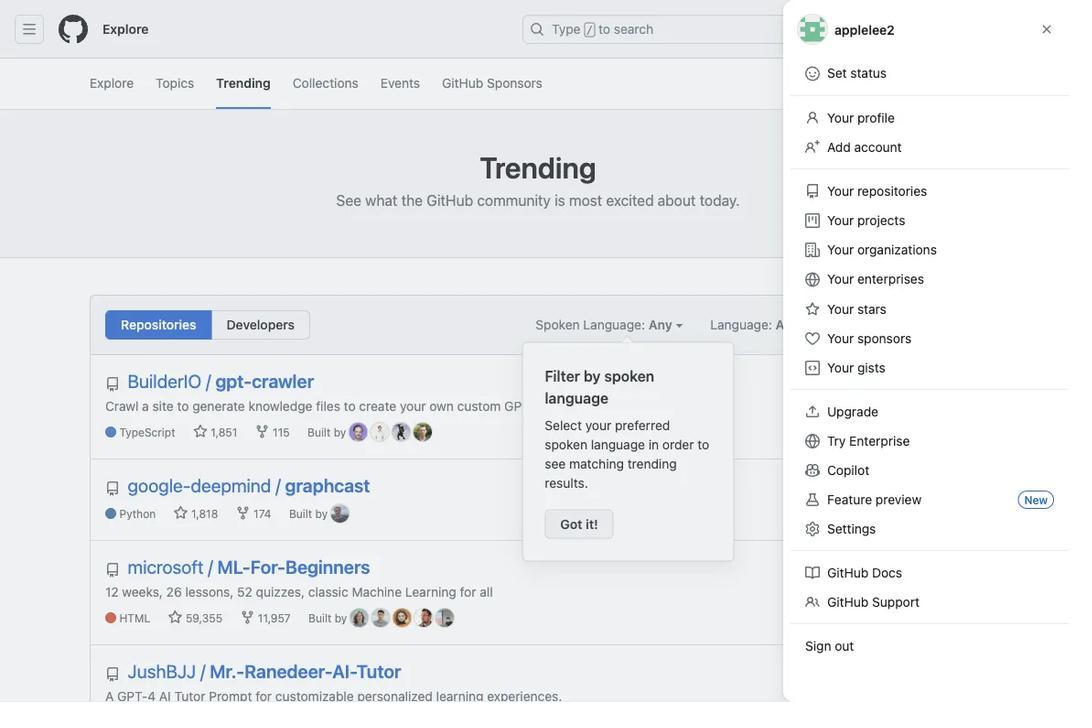 Task type: locate. For each thing, give the bounding box(es) containing it.
crawl a site to generate knowledge files to create your own custom gpt from a url
[[105, 398, 600, 413]]

your
[[828, 110, 855, 125], [828, 184, 855, 199], [828, 213, 855, 228], [828, 242, 855, 257], [828, 272, 855, 287], [828, 302, 855, 317], [828, 331, 855, 346], [828, 360, 855, 375]]

fork image
[[255, 425, 270, 439], [236, 506, 251, 521]]

2 vertical spatial built
[[309, 612, 332, 625]]

explore left topics on the left
[[90, 75, 134, 90]]

6 your from the top
[[828, 302, 855, 317]]

2 vertical spatial built by
[[309, 612, 350, 625]]

to inside select your preferred spoken language in order to see matching trending results.
[[698, 437, 710, 452]]

trending
[[628, 456, 677, 472]]

star image down the generate
[[193, 425, 208, 439]]

built by down graphcast
[[289, 508, 331, 521]]

range:
[[869, 317, 907, 332]]

3 today from the top
[[943, 611, 972, 624]]

built down files
[[308, 426, 331, 439]]

lessons,
[[185, 584, 234, 599]]

any
[[649, 317, 673, 332], [776, 317, 800, 332]]

688
[[890, 425, 911, 438]]

copilot link
[[798, 456, 1062, 485]]

your projects link
[[798, 206, 1062, 235]]

4 your from the top
[[828, 242, 855, 257]]

built by for for-
[[309, 612, 350, 625]]

spoken up preferred
[[605, 367, 655, 385]]

organizations
[[858, 242, 938, 257]]

google-deepmind / graphcast
[[128, 475, 370, 496]]

stars up sign out link
[[914, 611, 940, 624]]

star image for star
[[883, 562, 897, 577]]

0 vertical spatial fork image
[[255, 425, 270, 439]]

star image
[[883, 376, 897, 391], [873, 505, 888, 519], [174, 506, 188, 521]]

matching
[[570, 456, 624, 472]]

/ inside type / to search
[[587, 24, 593, 37]]

fork image inside 174 link
[[236, 506, 251, 521]]

2 language: from the left
[[711, 317, 773, 332]]

language down filter
[[545, 389, 609, 407]]

0 horizontal spatial a
[[142, 398, 149, 413]]

built by for crawler
[[308, 426, 349, 439]]

1 vertical spatial star button
[[871, 556, 940, 581]]

star image left 688
[[872, 423, 887, 438]]

built down the classic on the left
[[309, 612, 332, 625]]

trending up "is"
[[480, 150, 597, 185]]

1 horizontal spatial spoken
[[605, 367, 655, 385]]

2 vertical spatial today
[[943, 611, 972, 624]]

star image for 688 stars today
[[872, 423, 887, 438]]

today up copilot link
[[943, 425, 972, 438]]

star button up support
[[871, 556, 940, 581]]

built by down files
[[308, 426, 349, 439]]

ranedeer-
[[245, 661, 333, 682]]

1 vertical spatial fork image
[[236, 506, 251, 521]]

1 vertical spatial language
[[591, 437, 646, 452]]

today down copilot link
[[943, 506, 972, 519]]

stars right 372
[[914, 506, 940, 519]]

3,731 stars today
[[880, 611, 972, 624]]

select your preferred spoken language in order to see matching trending results.
[[545, 418, 710, 491]]

see
[[545, 456, 566, 472]]

/ right deepmind
[[276, 475, 281, 496]]

1 horizontal spatial trending
[[480, 150, 597, 185]]

fork image inside '115' link
[[255, 425, 270, 439]]

built for crawler
[[308, 426, 331, 439]]

your sponsors
[[828, 331, 912, 346]]

star image down the 26
[[168, 610, 183, 625]]

language
[[545, 389, 609, 407], [591, 437, 646, 452]]

0 vertical spatial trending
[[216, 75, 271, 90]]

52
[[237, 584, 253, 599]]

0 vertical spatial spoken
[[605, 367, 655, 385]]

settings
[[828, 521, 877, 537]]

by left @jlooper image
[[335, 612, 347, 625]]

1 vertical spatial trending
[[480, 150, 597, 185]]

1 horizontal spatial your
[[586, 418, 612, 433]]

0 horizontal spatial your
[[400, 398, 426, 413]]

your for your sponsors
[[828, 331, 855, 346]]

1 vertical spatial explore link
[[90, 59, 134, 109]]

python
[[119, 508, 156, 521]]

upgrade
[[828, 404, 879, 419]]

2 repo image from the top
[[105, 482, 120, 496]]

your left projects
[[828, 213, 855, 228]]

built left @tewalds icon on the left of the page
[[289, 508, 312, 521]]

trending
[[216, 75, 271, 90], [480, 150, 597, 185]]

a left site
[[142, 398, 149, 413]]

crawler
[[252, 370, 314, 392]]

/
[[587, 24, 593, 37], [206, 370, 211, 392], [276, 475, 281, 496], [208, 556, 213, 578], [200, 661, 206, 682]]

github down 'github docs' on the bottom of page
[[828, 595, 869, 610]]

built for for-
[[309, 612, 332, 625]]

trending see what the github community is most excited about today.
[[337, 150, 740, 209]]

github right the
[[427, 192, 474, 209]]

0 vertical spatial today
[[943, 425, 972, 438]]

today
[[943, 425, 972, 438], [943, 506, 972, 519], [943, 611, 972, 624]]

try
[[828, 434, 846, 449]]

1 star from the top
[[907, 376, 929, 389]]

trending inside trending see what the github community is most excited about today.
[[480, 150, 597, 185]]

own
[[430, 398, 454, 413]]

1 horizontal spatial any
[[776, 317, 800, 332]]

github inside trending see what the github community is most excited about today.
[[427, 192, 474, 209]]

trending for trending see what the github community is most excited about today.
[[480, 150, 597, 185]]

any left date
[[776, 317, 800, 332]]

repo image left jushbjj
[[105, 668, 120, 682]]

fork image down knowledge
[[255, 425, 270, 439]]

your for your gists
[[828, 360, 855, 375]]

by for 11,957
[[335, 612, 347, 625]]

12 weeks, 26 lessons, 52 quizzes, classic machine learning for all
[[105, 584, 493, 599]]

by
[[584, 367, 601, 385], [334, 426, 346, 439], [315, 508, 328, 521], [335, 612, 347, 625]]

trending right topics on the left
[[216, 75, 271, 90]]

in
[[649, 437, 659, 452]]

star up upgrade link
[[907, 376, 929, 389]]

372
[[891, 506, 911, 519]]

star right docs
[[907, 562, 929, 575]]

1 vertical spatial spoken
[[545, 437, 588, 452]]

3 your from the top
[[828, 213, 855, 228]]

beginners
[[286, 556, 370, 578]]

spoken
[[536, 317, 580, 332]]

see
[[337, 192, 362, 209]]

your down url
[[586, 418, 612, 433]]

to left 'search'
[[599, 22, 611, 37]]

stars for 688
[[914, 425, 939, 438]]

github up "github support"
[[828, 565, 869, 581]]

repo image up crawl
[[105, 377, 120, 392]]

/ for to
[[587, 24, 593, 37]]

your up @samfromaway image
[[400, 398, 426, 413]]

1 vertical spatial today
[[943, 506, 972, 519]]

star image left 372
[[873, 505, 888, 519]]

0 horizontal spatial trending
[[216, 75, 271, 90]]

language: any
[[711, 317, 803, 332]]

0 vertical spatial built by
[[308, 426, 349, 439]]

github for github support
[[828, 595, 869, 610]]

your up your gists
[[828, 331, 855, 346]]

copilot
[[828, 463, 870, 478]]

language up matching
[[591, 437, 646, 452]]

your gists link
[[798, 353, 1062, 383]]

today up sign out link
[[943, 611, 972, 624]]

2 today from the top
[[943, 506, 972, 519]]

0 vertical spatial your
[[400, 398, 426, 413]]

spoken language: any
[[536, 317, 676, 332]]

star image left 3,731
[[866, 609, 880, 624]]

a left url
[[565, 398, 572, 413]]

language:
[[584, 317, 646, 332], [711, 317, 773, 332]]

0 vertical spatial star
[[907, 376, 929, 389]]

to right files
[[344, 398, 356, 413]]

0 horizontal spatial fork image
[[236, 506, 251, 521]]

collections
[[293, 75, 359, 90]]

@jlooper image
[[350, 609, 369, 627]]

fork image down google-deepmind / graphcast
[[236, 506, 251, 521]]

typescript
[[119, 426, 175, 439]]

/ right type
[[587, 24, 593, 37]]

your up date
[[828, 302, 855, 317]]

github for github docs
[[828, 565, 869, 581]]

your for your stars
[[828, 302, 855, 317]]

2 star button from the top
[[871, 556, 940, 581]]

your stars
[[828, 302, 887, 317]]

star image
[[872, 423, 887, 438], [193, 425, 208, 439], [883, 562, 897, 577], [866, 609, 880, 624], [168, 610, 183, 625]]

graphcast
[[285, 475, 370, 496]]

by for 115
[[334, 426, 346, 439]]

star image inside button
[[883, 562, 897, 577]]

your for your profile
[[828, 110, 855, 125]]

8 your from the top
[[828, 360, 855, 375]]

explore
[[103, 22, 149, 37], [90, 75, 134, 90]]

to right order
[[698, 437, 710, 452]]

your for your organizations
[[828, 242, 855, 257]]

star image down google-
[[174, 506, 188, 521]]

0 vertical spatial star button
[[871, 370, 940, 396]]

7 your from the top
[[828, 331, 855, 346]]

5 your from the top
[[828, 272, 855, 287]]

your for your repositories
[[828, 184, 855, 199]]

star button
[[871, 370, 940, 396], [871, 556, 940, 581]]

it!
[[586, 516, 599, 532]]

1 your from the top
[[828, 110, 855, 125]]

star
[[907, 376, 929, 389], [907, 562, 929, 575]]

knowledge
[[249, 398, 313, 413]]

0 vertical spatial language
[[545, 389, 609, 407]]

1 horizontal spatial a
[[565, 398, 572, 413]]

add account
[[828, 140, 903, 155]]

trending for trending
[[216, 75, 271, 90]]

repo image
[[105, 377, 120, 392], [105, 482, 120, 496], [105, 563, 120, 578], [105, 668, 120, 682]]

your gists
[[828, 360, 886, 375]]

your profile link
[[798, 103, 1062, 133]]

explore link left topics link
[[90, 59, 134, 109]]

59,355 link
[[168, 610, 223, 627]]

1 repo image from the top
[[105, 377, 120, 392]]

explore right homepage icon
[[103, 22, 149, 37]]

1 horizontal spatial language:
[[711, 317, 773, 332]]

quizzes,
[[256, 584, 305, 599]]

26
[[166, 584, 182, 599]]

type / to search
[[552, 22, 654, 37]]

59,355
[[183, 612, 223, 625]]

results.
[[545, 476, 589, 491]]

0 horizontal spatial language:
[[584, 317, 646, 332]]

got
[[561, 516, 583, 532]]

repo image for google-
[[105, 482, 120, 496]]

your left gists
[[828, 360, 855, 375]]

1 today from the top
[[943, 425, 972, 438]]

star image up support
[[883, 562, 897, 577]]

1 star button from the top
[[871, 370, 940, 396]]

spoken down select
[[545, 437, 588, 452]]

star image inside 1,818 "link"
[[174, 506, 188, 521]]

0 vertical spatial built
[[308, 426, 331, 439]]

star image for 1,851
[[193, 425, 208, 439]]

explore link right homepage icon
[[95, 15, 156, 44]]

classic
[[308, 584, 349, 599]]

0 horizontal spatial spoken
[[545, 437, 588, 452]]

4 repo image from the top
[[105, 668, 120, 682]]

gists
[[858, 360, 886, 375]]

github support link
[[798, 588, 1062, 617]]

mr.-
[[210, 661, 245, 682]]

google-
[[128, 475, 191, 496]]

2 your from the top
[[828, 184, 855, 199]]

plus image
[[874, 22, 889, 37]]

most
[[569, 192, 603, 209]]

1,851 link
[[193, 425, 237, 441]]

your up your stars
[[828, 272, 855, 287]]

fork image for 174
[[236, 506, 251, 521]]

for
[[460, 584, 477, 599]]

1 any from the left
[[649, 317, 673, 332]]

built by
[[308, 426, 349, 439], [289, 508, 331, 521], [309, 612, 350, 625]]

/ left gpt-
[[206, 370, 211, 392]]

github docs link
[[798, 559, 1062, 588]]

today for microsoft / ml-for-beginners
[[943, 611, 972, 624]]

@minwook shin image
[[436, 609, 454, 627]]

by left @steve8708 'image' in the left of the page
[[334, 426, 346, 439]]

star button up upgrade link
[[871, 370, 940, 396]]

star image inside 1,851 link
[[193, 425, 208, 439]]

your up your projects
[[828, 184, 855, 199]]

by right filter
[[584, 367, 601, 385]]

language inside select your preferred spoken language in order to see matching trending results.
[[591, 437, 646, 452]]

/ left mr.-
[[200, 661, 206, 682]]

your down your projects
[[828, 242, 855, 257]]

2 any from the left
[[776, 317, 800, 332]]

select
[[545, 418, 582, 433]]

stars up date range:
[[858, 302, 887, 317]]

0 horizontal spatial any
[[649, 317, 673, 332]]

star image inside 59,355 link
[[168, 610, 183, 625]]

enterprise
[[850, 434, 910, 449]]

3 repo image from the top
[[105, 563, 120, 578]]

by for 174
[[315, 508, 328, 521]]

preview
[[876, 492, 922, 507]]

date
[[838, 317, 866, 332]]

your up "add"
[[828, 110, 855, 125]]

repo image up 12
[[105, 563, 120, 578]]

github left sponsors on the top of page
[[442, 75, 484, 90]]

/ for mr.-
[[200, 661, 206, 682]]

builderio / gpt-crawler
[[128, 370, 314, 392]]

@vidushi gupta image
[[393, 609, 412, 627]]

/ left ml-
[[208, 556, 213, 578]]

1 horizontal spatial fork image
[[255, 425, 270, 439]]

feature
[[828, 492, 873, 507]]

your organizations
[[828, 242, 938, 257]]

github
[[442, 75, 484, 90], [427, 192, 474, 209], [828, 565, 869, 581], [828, 595, 869, 610]]

dialog
[[784, 0, 1077, 702]]

built by down the classic on the left
[[309, 612, 350, 625]]

1 vertical spatial star
[[907, 562, 929, 575]]

1 vertical spatial your
[[586, 418, 612, 433]]

site
[[152, 398, 174, 413]]

any up filter by spoken language
[[649, 317, 673, 332]]

sign
[[806, 639, 832, 654]]

by left @tewalds icon on the left of the page
[[315, 508, 328, 521]]

stars right 688
[[914, 425, 939, 438]]

repo image up the "python"
[[105, 482, 120, 496]]



Task type: describe. For each thing, give the bounding box(es) containing it.
your projects
[[828, 213, 906, 228]]

1 vertical spatial built by
[[289, 508, 331, 521]]

star button for microsoft / ml-for-beginners
[[871, 556, 940, 581]]

builderio
[[128, 370, 202, 392]]

microsoft / ml-for-beginners
[[128, 556, 370, 578]]

@pipech image
[[371, 423, 389, 441]]

/ for gpt-
[[206, 370, 211, 392]]

372 stars today
[[888, 506, 972, 519]]

stars for your
[[858, 302, 887, 317]]

filter by spoken language
[[545, 367, 655, 407]]

stars for 372
[[914, 506, 940, 519]]

@highergroundstudio image
[[392, 423, 411, 441]]

github docs
[[828, 565, 903, 581]]

developers
[[227, 317, 295, 332]]

for-
[[251, 556, 286, 578]]

@samfromaway image
[[414, 423, 432, 441]]

1 vertical spatial explore
[[90, 75, 134, 90]]

jushbjj
[[128, 661, 196, 682]]

174 link
[[236, 506, 272, 523]]

/ for ml-
[[208, 556, 213, 578]]

excited
[[607, 192, 654, 209]]

your for your enterprises
[[828, 272, 855, 287]]

star image for 372 stars today
[[873, 505, 888, 519]]

deepmind
[[191, 475, 271, 496]]

url
[[575, 398, 600, 413]]

star button for builderio / gpt-crawler
[[871, 370, 940, 396]]

learning
[[406, 584, 457, 599]]

174
[[251, 508, 272, 521]]

your sponsors link
[[798, 324, 1062, 353]]

star image for 3,731 stars today
[[866, 609, 880, 624]]

custom
[[457, 398, 501, 413]]

github sponsors
[[442, 75, 543, 90]]

today.
[[700, 192, 740, 209]]

by inside filter by spoken language
[[584, 367, 601, 385]]

@steve8708 image
[[349, 423, 368, 441]]

your repositories link
[[798, 177, 1062, 206]]

language inside filter by spoken language
[[545, 389, 609, 407]]

0 vertical spatial explore
[[103, 22, 149, 37]]

sign out
[[806, 639, 855, 654]]

your repositories
[[828, 184, 928, 199]]

add this repository to a list image
[[949, 376, 963, 391]]

12
[[105, 584, 119, 599]]

add
[[828, 140, 851, 155]]

got it!
[[561, 516, 599, 532]]

spoken inside filter by spoken language
[[605, 367, 655, 385]]

@tewalds image
[[331, 505, 349, 523]]

close image
[[1040, 22, 1055, 37]]

preferred
[[615, 418, 671, 433]]

@hereje image
[[372, 609, 390, 627]]

about
[[658, 192, 696, 209]]

1 a from the left
[[142, 398, 149, 413]]

date range: button
[[824, 315, 972, 335]]

gpt
[[505, 398, 530, 413]]

your inside select your preferred spoken language in order to see matching trending results.
[[586, 418, 612, 433]]

profile
[[858, 110, 895, 125]]

115 link
[[255, 425, 290, 441]]

gpt-
[[216, 370, 252, 392]]

command palette image
[[821, 22, 836, 37]]

repo image for microsoft
[[105, 563, 120, 578]]

1,851
[[208, 426, 237, 439]]

star image for 59,355
[[168, 610, 183, 625]]

is
[[555, 192, 566, 209]]

developers link
[[211, 310, 310, 340]]

from
[[534, 398, 561, 413]]

spoken inside select your preferred spoken language in order to see matching trending results.
[[545, 437, 588, 452]]

to right site
[[177, 398, 189, 413]]

what
[[366, 192, 398, 209]]

set status
[[828, 65, 887, 81]]

date range:
[[838, 317, 910, 332]]

homepage image
[[59, 15, 88, 44]]

community
[[477, 192, 551, 209]]

star image for 1,818
[[174, 506, 188, 521]]

dialog containing applelee2
[[784, 0, 1077, 702]]

create
[[359, 398, 397, 413]]

star this repository image
[[883, 481, 897, 495]]

0 vertical spatial explore link
[[95, 15, 156, 44]]

1 language: from the left
[[584, 317, 646, 332]]

github support
[[828, 595, 920, 610]]

your enterprises link
[[798, 265, 1062, 295]]

docs
[[873, 565, 903, 581]]

events
[[381, 75, 420, 90]]

repo image for builderio
[[105, 377, 120, 392]]

your for your projects
[[828, 213, 855, 228]]

1 vertical spatial built
[[289, 508, 312, 521]]

try enterprise
[[828, 434, 910, 449]]

11,957
[[255, 612, 291, 625]]

stars for 3,731
[[914, 611, 940, 624]]

projects
[[858, 213, 906, 228]]

2 a from the left
[[565, 398, 572, 413]]

github for github sponsors
[[442, 75, 484, 90]]

@softchris image
[[415, 609, 433, 627]]

sponsors
[[858, 331, 912, 346]]

688 stars today
[[887, 425, 972, 438]]

feature preview
[[828, 492, 922, 507]]

3,731
[[883, 611, 911, 624]]

2 star from the top
[[907, 562, 929, 575]]

support
[[873, 595, 920, 610]]

order
[[663, 437, 695, 452]]

1,818 link
[[174, 506, 218, 523]]

fork image
[[240, 610, 255, 625]]

html
[[119, 612, 150, 625]]

microsoft
[[128, 556, 204, 578]]

generate
[[192, 398, 245, 413]]

today for builderio / gpt-crawler
[[943, 425, 972, 438]]

enterprises
[[858, 272, 925, 287]]

fork image for 115
[[255, 425, 270, 439]]

ai-
[[333, 661, 357, 682]]

all
[[480, 584, 493, 599]]

search
[[614, 22, 654, 37]]

set
[[828, 65, 848, 81]]

files
[[316, 398, 341, 413]]

star image down gists
[[883, 376, 897, 391]]

sponsors
[[487, 75, 543, 90]]

out
[[835, 639, 855, 654]]

ml-
[[218, 556, 251, 578]]

account
[[855, 140, 903, 155]]

triangle down image
[[893, 21, 907, 35]]

repo image for jushbjj
[[105, 668, 120, 682]]



Task type: vqa. For each thing, say whether or not it's contained in the screenshot.
first today from the bottom
yes



